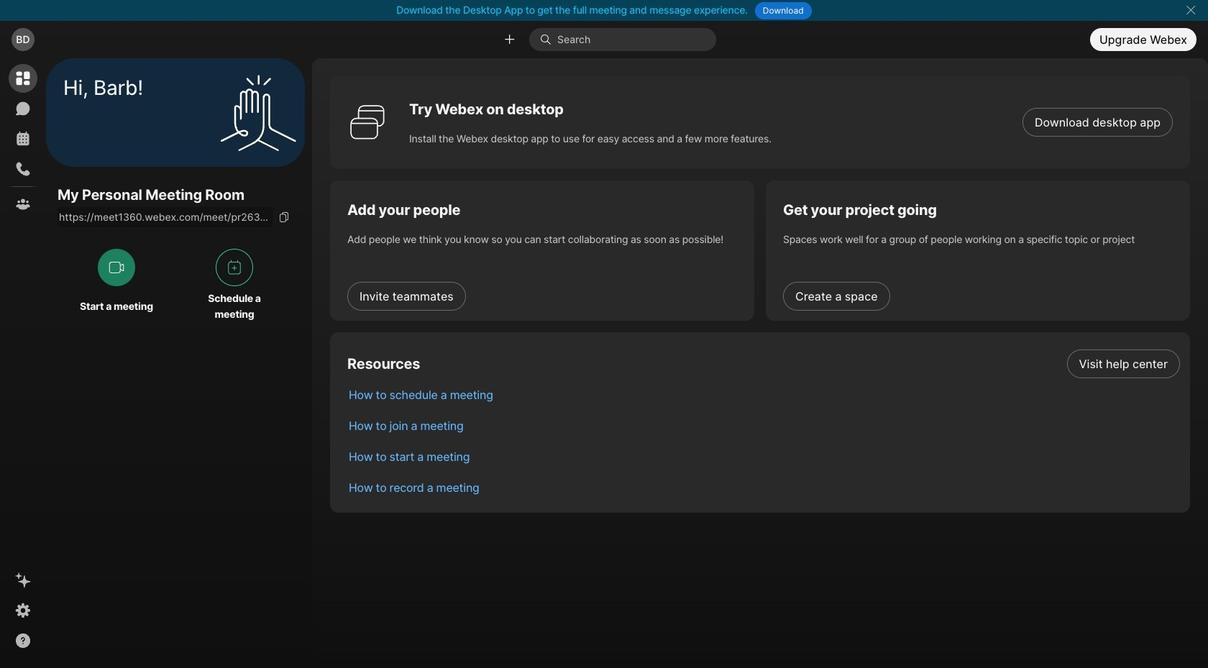 Task type: locate. For each thing, give the bounding box(es) containing it.
navigation
[[0, 58, 46, 668]]

2 list item from the top
[[337, 379, 1190, 410]]

None text field
[[58, 207, 273, 228]]

cancel_16 image
[[1185, 4, 1197, 16]]

webex tab list
[[9, 64, 37, 219]]

4 list item from the top
[[337, 441, 1190, 472]]

two hands high fiving image
[[215, 69, 301, 156]]

5 list item from the top
[[337, 472, 1190, 503]]

list item
[[337, 348, 1190, 379], [337, 379, 1190, 410], [337, 410, 1190, 441], [337, 441, 1190, 472], [337, 472, 1190, 503]]



Task type: describe. For each thing, give the bounding box(es) containing it.
3 list item from the top
[[337, 410, 1190, 441]]

1 list item from the top
[[337, 348, 1190, 379]]



Task type: vqa. For each thing, say whether or not it's contained in the screenshot.
4th list item from the bottom of the page
yes



